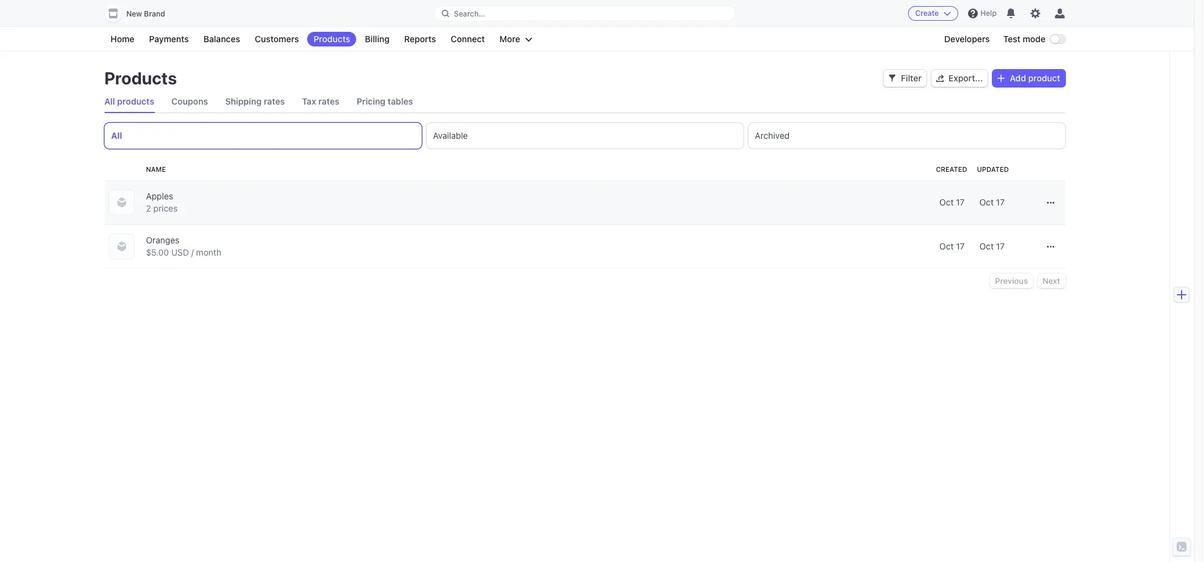 Task type: describe. For each thing, give the bounding box(es) containing it.
payments link
[[143, 32, 195, 47]]

home
[[110, 34, 134, 44]]

/
[[191, 247, 194, 258]]

svg image for export...
[[936, 75, 944, 82]]

billing
[[365, 34, 390, 44]]

tax
[[302, 96, 316, 106]]

connect link
[[445, 32, 491, 47]]

mode
[[1023, 34, 1046, 44]]

svg image for oranges $5.00 usd / month
[[1047, 243, 1054, 251]]

pricing tables
[[357, 96, 413, 106]]

rates for shipping rates
[[264, 96, 285, 106]]

apples
[[146, 191, 173, 201]]

developers
[[944, 34, 990, 44]]

svg image inside filter popup button
[[889, 75, 896, 82]]

tab list containing all
[[104, 123, 1065, 149]]

export... button
[[931, 70, 988, 87]]

test mode
[[1003, 34, 1046, 44]]

prices
[[153, 203, 178, 214]]

1 horizontal spatial products
[[314, 34, 350, 44]]

pricing tables link
[[357, 91, 413, 113]]

tables
[[388, 96, 413, 106]]

tax rates
[[302, 96, 340, 106]]

2
[[146, 203, 151, 214]]

connect
[[451, 34, 485, 44]]

help
[[981, 9, 997, 18]]

tax rates link
[[302, 91, 340, 113]]

apples 2 prices
[[146, 191, 178, 214]]

Search… text field
[[434, 6, 735, 21]]

test
[[1003, 34, 1021, 44]]

Search… search field
[[434, 6, 735, 21]]

oranges $5.00 usd / month
[[146, 235, 221, 258]]

usd
[[171, 247, 189, 258]]

available button
[[426, 123, 743, 149]]

svg image for apples 2 prices
[[1047, 199, 1054, 207]]

filter
[[901, 73, 922, 83]]

oranges
[[146, 235, 180, 245]]

developers link
[[938, 32, 996, 47]]

brand
[[144, 9, 165, 18]]

archived
[[755, 130, 790, 141]]

all products
[[104, 96, 154, 106]]



Task type: vqa. For each thing, say whether or not it's contained in the screenshot.
Live
no



Task type: locate. For each thing, give the bounding box(es) containing it.
create button
[[908, 6, 959, 21]]

add
[[1010, 73, 1026, 83]]

shipping rates
[[225, 96, 285, 106]]

all left the products
[[104, 96, 115, 106]]

home link
[[104, 32, 141, 47]]

1 vertical spatial all
[[111, 130, 122, 141]]

svg image
[[936, 75, 944, 82], [998, 75, 1005, 82]]

coupons
[[171, 96, 208, 106]]

tab list
[[104, 91, 1065, 113], [104, 123, 1065, 149]]

billing link
[[359, 32, 396, 47]]

rates right tax
[[318, 96, 340, 106]]

oct 17
[[940, 197, 965, 207], [980, 197, 1005, 207], [940, 241, 965, 252], [980, 241, 1005, 252]]

pricing
[[357, 96, 385, 106]]

more
[[500, 34, 520, 44]]

coupons link
[[171, 91, 208, 113]]

new
[[126, 9, 142, 18]]

tab list containing all products
[[104, 91, 1065, 113]]

2 vertical spatial svg image
[[1047, 243, 1054, 251]]

1 tab list from the top
[[104, 91, 1065, 113]]

create
[[915, 9, 939, 18]]

oct
[[940, 197, 954, 207], [980, 197, 994, 207], [940, 241, 954, 252], [980, 241, 994, 252]]

previous button
[[990, 274, 1033, 288]]

balances link
[[197, 32, 246, 47]]

svg image for add product
[[998, 75, 1005, 82]]

0 vertical spatial products
[[314, 34, 350, 44]]

next
[[1043, 276, 1060, 286]]

0 vertical spatial tab list
[[104, 91, 1065, 113]]

svg image left export...
[[936, 75, 944, 82]]

new brand button
[[104, 5, 177, 22]]

archived button
[[748, 123, 1065, 149]]

svg image inside add product link
[[998, 75, 1005, 82]]

shipping
[[225, 96, 262, 106]]

1 vertical spatial svg image
[[1047, 199, 1054, 207]]

1 rates from the left
[[264, 96, 285, 106]]

reports
[[404, 34, 436, 44]]

updated
[[977, 165, 1009, 173]]

rates
[[264, 96, 285, 106], [318, 96, 340, 106]]

products up the products
[[104, 68, 177, 88]]

svg image
[[889, 75, 896, 82], [1047, 199, 1054, 207], [1047, 243, 1054, 251]]

products
[[117, 96, 154, 106]]

all products link
[[104, 91, 154, 113]]

2 tab list from the top
[[104, 123, 1065, 149]]

rates for tax rates
[[318, 96, 340, 106]]

oct 17 link
[[641, 192, 970, 214], [975, 192, 1031, 214], [641, 236, 970, 258], [975, 236, 1031, 258]]

available
[[433, 130, 468, 141]]

product
[[1028, 73, 1060, 83]]

search…
[[454, 9, 485, 18]]

add product
[[1010, 73, 1060, 83]]

created
[[936, 165, 967, 173]]

export...
[[949, 73, 983, 83]]

all for all
[[111, 130, 122, 141]]

all inside button
[[111, 130, 122, 141]]

1 vertical spatial tab list
[[104, 123, 1065, 149]]

1 svg image from the left
[[936, 75, 944, 82]]

month
[[196, 247, 221, 258]]

all
[[104, 96, 115, 106], [111, 130, 122, 141]]

2 rates from the left
[[318, 96, 340, 106]]

products left billing
[[314, 34, 350, 44]]

all button
[[104, 123, 421, 149]]

new brand
[[126, 9, 165, 18]]

0 vertical spatial all
[[104, 96, 115, 106]]

$5.00
[[146, 247, 169, 258]]

all for all products
[[104, 96, 115, 106]]

name
[[146, 165, 166, 173]]

svg image left add
[[998, 75, 1005, 82]]

add product link
[[993, 70, 1065, 87]]

products link
[[308, 32, 356, 47]]

0 vertical spatial svg image
[[889, 75, 896, 82]]

svg image inside export... popup button
[[936, 75, 944, 82]]

2 svg image from the left
[[998, 75, 1005, 82]]

customers link
[[249, 32, 305, 47]]

1 horizontal spatial svg image
[[998, 75, 1005, 82]]

more button
[[494, 32, 539, 47]]

filter button
[[884, 70, 927, 87]]

0 horizontal spatial products
[[104, 68, 177, 88]]

reports link
[[398, 32, 442, 47]]

17
[[956, 197, 965, 207], [996, 197, 1005, 207], [956, 241, 965, 252], [996, 241, 1005, 252]]

0 horizontal spatial svg image
[[936, 75, 944, 82]]

products
[[314, 34, 350, 44], [104, 68, 177, 88]]

shipping rates link
[[225, 91, 285, 113]]

1 vertical spatial products
[[104, 68, 177, 88]]

help button
[[964, 4, 1002, 23]]

1 horizontal spatial rates
[[318, 96, 340, 106]]

balances
[[204, 34, 240, 44]]

customers
[[255, 34, 299, 44]]

rates right shipping at the left of page
[[264, 96, 285, 106]]

next button
[[1038, 274, 1065, 288]]

previous
[[995, 276, 1028, 286]]

all down all products link
[[111, 130, 122, 141]]

0 horizontal spatial rates
[[264, 96, 285, 106]]

payments
[[149, 34, 189, 44]]



